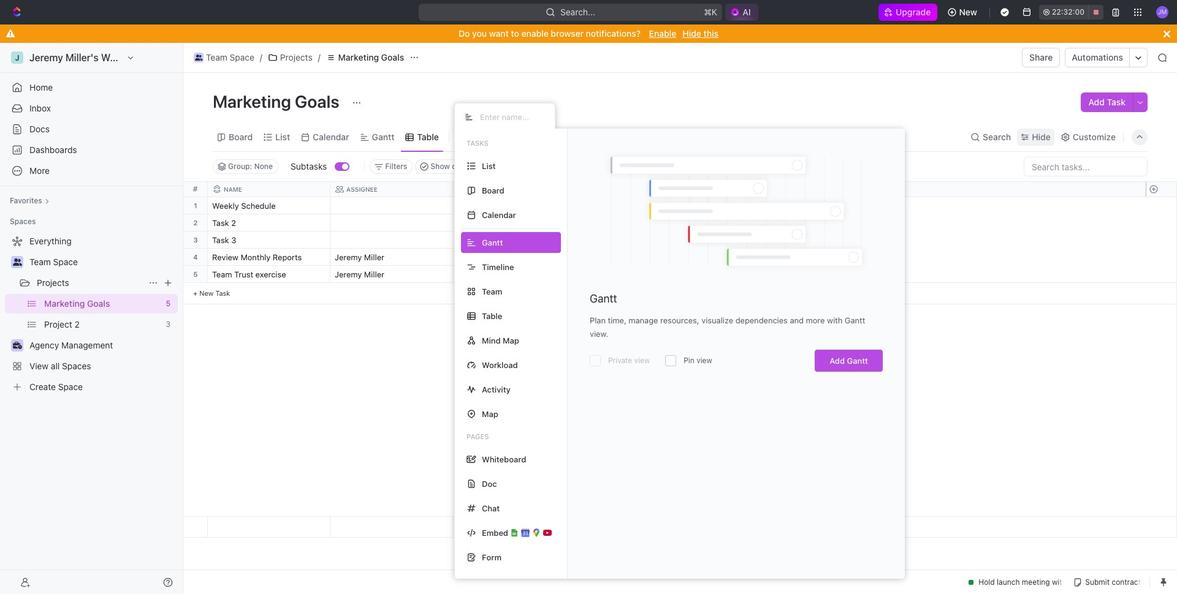 Task type: describe. For each thing, give the bounding box(es) containing it.
private
[[608, 356, 632, 366]]

share
[[1030, 52, 1053, 63]]

‎task 2
[[212, 218, 236, 228]]

review monthly reports
[[212, 253, 302, 263]]

view
[[470, 132, 490, 142]]

calendar link
[[310, 129, 349, 146]]

customize
[[1073, 132, 1116, 142]]

resources,
[[661, 316, 700, 326]]

0 vertical spatial list
[[276, 132, 290, 142]]

in for ‎task 2
[[461, 220, 468, 228]]

with
[[827, 316, 843, 326]]

show closed
[[431, 162, 476, 171]]

new for new
[[960, 7, 978, 17]]

you
[[472, 28, 487, 39]]

plan
[[590, 316, 606, 326]]

in progress cell for ‎task 2
[[453, 215, 576, 231]]

progress for ‎task 2
[[470, 220, 506, 228]]

add for add gantt
[[830, 356, 845, 366]]

customize button
[[1057, 129, 1120, 146]]

pages
[[467, 433, 489, 441]]

to do cell
[[453, 232, 576, 248]]

form
[[482, 553, 502, 563]]

weekly schedule
[[212, 201, 276, 211]]

miller for reports
[[364, 253, 385, 263]]

1 2 3 4 5
[[193, 202, 198, 278]]

1 vertical spatial projects link
[[37, 274, 144, 293]]

enable
[[649, 28, 677, 39]]

in for team trust exercise
[[461, 271, 468, 279]]

marketing goals link
[[323, 50, 407, 65]]

subtasks button
[[286, 157, 335, 177]]

space inside sidebar navigation
[[53, 257, 78, 267]]

3 inside press space to select this row. row
[[231, 236, 236, 245]]

set priority element for task 3
[[697, 232, 715, 251]]

share button
[[1023, 48, 1061, 67]]

in progress for review monthly reports
[[461, 254, 506, 262]]

press space to select this row. row containing 2
[[183, 215, 208, 232]]

pin
[[684, 356, 695, 366]]

workload
[[482, 360, 518, 370]]

tasks
[[467, 139, 489, 147]]

docs
[[29, 124, 50, 134]]

task for add task
[[1107, 97, 1126, 107]]

jeremy miller for team trust exercise
[[335, 270, 385, 280]]

hide button
[[1018, 129, 1055, 146]]

1 horizontal spatial table
[[482, 311, 503, 321]]

home link
[[5, 78, 178, 98]]

new task
[[199, 290, 230, 297]]

tree inside sidebar navigation
[[5, 232, 178, 397]]

docs link
[[5, 120, 178, 139]]

add task button
[[1082, 93, 1134, 112]]

1 horizontal spatial team space
[[206, 52, 254, 63]]

do
[[459, 28, 470, 39]]

dashboards link
[[5, 140, 178, 160]]

view.
[[590, 329, 609, 339]]

set priority element for review monthly reports
[[697, 250, 715, 268]]

in progress cell for review monthly reports
[[453, 249, 576, 266]]

favorites
[[10, 196, 42, 205]]

in progress cell for team trust exercise
[[453, 266, 576, 283]]

set priority image for task 3
[[697, 232, 715, 251]]

22:32:00 button
[[1040, 5, 1104, 20]]

trust
[[234, 270, 253, 280]]

in for weekly schedule
[[461, 202, 468, 210]]

list link
[[273, 129, 290, 146]]

22:32:00
[[1053, 7, 1085, 17]]

#
[[193, 185, 198, 194]]

0 vertical spatial board
[[229, 132, 253, 142]]

search...
[[561, 7, 596, 17]]

new for new task
[[199, 290, 214, 297]]

home
[[29, 82, 53, 93]]

in progress for ‎task 2
[[461, 220, 506, 228]]

notifications?
[[586, 28, 641, 39]]

grid containing weekly schedule
[[183, 182, 1178, 539]]

to inside to do cell
[[461, 237, 470, 245]]

0 vertical spatial projects
[[280, 52, 313, 63]]

gantt inside plan time, manage resources, visualize dependencies and more with gantt view.
[[845, 316, 866, 326]]

automations button
[[1066, 48, 1130, 67]]

subtasks
[[291, 161, 327, 172]]

Enter name... field
[[479, 112, 545, 123]]

do you want to enable browser notifications? enable hide this
[[459, 28, 719, 39]]

review
[[212, 253, 239, 263]]

Search tasks... text field
[[1025, 158, 1148, 176]]

in progress for team trust exercise
[[461, 271, 506, 279]]

to do
[[461, 237, 482, 245]]

exercise
[[256, 270, 286, 280]]

2 for ‎task
[[231, 218, 236, 228]]

1 horizontal spatial to
[[511, 28, 519, 39]]

set priority element for ‎task 2
[[697, 215, 715, 234]]

2 / from the left
[[318, 52, 321, 63]]

1 horizontal spatial map
[[503, 336, 519, 346]]

add task
[[1089, 97, 1126, 107]]

⌘k
[[704, 7, 718, 17]]

want
[[489, 28, 509, 39]]

1 / from the left
[[260, 52, 262, 63]]

do
[[472, 237, 482, 245]]

1 horizontal spatial team space link
[[191, 50, 258, 65]]

jeremy for team trust exercise
[[335, 270, 362, 280]]

this
[[704, 28, 719, 39]]

press space to select this row. row containing 5
[[183, 266, 208, 283]]

progress for weekly schedule
[[470, 202, 506, 210]]

upgrade link
[[879, 4, 938, 21]]

weekly
[[212, 201, 239, 211]]

search
[[983, 132, 1012, 142]]

press space to select this row. row containing weekly schedule
[[208, 198, 821, 217]]

time,
[[608, 316, 627, 326]]

show closed button
[[415, 159, 481, 174]]

show
[[431, 162, 450, 171]]

mind map
[[482, 336, 519, 346]]

plan time, manage resources, visualize dependencies and more with gantt view.
[[590, 316, 866, 339]]

0 vertical spatial hide
[[683, 28, 702, 39]]

add gantt
[[830, 356, 869, 366]]

0 vertical spatial goals
[[381, 52, 404, 63]]

schedule
[[241, 201, 276, 211]]

view button
[[454, 129, 494, 146]]

1 horizontal spatial user group image
[[195, 55, 203, 61]]

0 vertical spatial marketing goals
[[338, 52, 404, 63]]

sidebar navigation
[[0, 43, 183, 595]]

dashboards
[[29, 145, 77, 155]]

closed
[[452, 162, 476, 171]]

mind
[[482, 336, 501, 346]]

table link
[[415, 129, 439, 146]]

visualize
[[702, 316, 734, 326]]

favorites button
[[5, 194, 54, 209]]

inbox link
[[5, 99, 178, 118]]



Task type: vqa. For each thing, say whether or not it's contained in the screenshot.


Task type: locate. For each thing, give the bounding box(es) containing it.
task for new task
[[216, 290, 230, 297]]

task 3
[[212, 236, 236, 245]]

timeline
[[482, 262, 514, 272]]

press space to select this row. row containing task 3
[[208, 232, 821, 251]]

view for private view
[[635, 356, 650, 366]]

1 set priority image from the top
[[697, 232, 715, 251]]

board
[[229, 132, 253, 142], [482, 186, 505, 195]]

and
[[790, 316, 804, 326]]

1 vertical spatial team space link
[[29, 253, 175, 272]]

1 vertical spatial miller
[[364, 270, 385, 280]]

to
[[511, 28, 519, 39], [461, 237, 470, 245]]

1 vertical spatial goals
[[295, 91, 340, 112]]

5
[[193, 270, 198, 278]]

progress for review monthly reports
[[470, 254, 506, 262]]

0 vertical spatial jeremy miller cell
[[331, 249, 453, 266]]

press space to select this row. row containing review monthly reports
[[208, 249, 821, 268]]

0 horizontal spatial user group image
[[13, 259, 22, 266]]

2 view from the left
[[697, 356, 713, 366]]

0 horizontal spatial calendar
[[313, 132, 349, 142]]

new down review
[[199, 290, 214, 297]]

embed
[[482, 528, 508, 538]]

board left list link
[[229, 132, 253, 142]]

0 horizontal spatial team space link
[[29, 253, 175, 272]]

1 vertical spatial task
[[212, 236, 229, 245]]

row group containing weekly schedule
[[208, 198, 821, 305]]

2 jeremy miller from the top
[[335, 270, 385, 280]]

doc
[[482, 479, 497, 489]]

task down ‎task
[[212, 236, 229, 245]]

0 horizontal spatial marketing
[[213, 91, 291, 112]]

1 jeremy miller from the top
[[335, 253, 385, 263]]

2 miller from the top
[[364, 270, 385, 280]]

set priority element
[[697, 215, 715, 234], [697, 232, 715, 251], [697, 250, 715, 268], [697, 267, 715, 285]]

row group containing 1 2 3 4 5
[[183, 198, 208, 305]]

tree containing team space
[[5, 232, 178, 397]]

0 horizontal spatial /
[[260, 52, 262, 63]]

add inside button
[[1089, 97, 1105, 107]]

2 jeremy miller cell from the top
[[331, 266, 453, 283]]

0 horizontal spatial add
[[830, 356, 845, 366]]

1 miller from the top
[[364, 253, 385, 263]]

4
[[193, 253, 198, 261]]

1
[[194, 202, 197, 210]]

3 in progress from the top
[[461, 254, 506, 262]]

3 up review
[[231, 236, 236, 245]]

team trust exercise
[[212, 270, 286, 280]]

1 horizontal spatial marketing
[[338, 52, 379, 63]]

hide left this
[[683, 28, 702, 39]]

row group
[[183, 198, 208, 305], [208, 198, 821, 305], [1146, 198, 1177, 305], [1146, 518, 1177, 538]]

hide inside dropdown button
[[1032, 132, 1051, 142]]

upgrade
[[896, 7, 931, 17]]

set priority element for team trust exercise
[[697, 267, 715, 285]]

0 vertical spatial map
[[503, 336, 519, 346]]

reports
[[273, 253, 302, 263]]

browser
[[551, 28, 584, 39]]

task inside press space to select this row. row
[[212, 236, 229, 245]]

2 progress from the top
[[470, 220, 506, 228]]

4 in progress cell from the top
[[453, 266, 576, 283]]

user group image inside sidebar navigation
[[13, 259, 22, 266]]

manage
[[629, 316, 658, 326]]

4 in from the top
[[461, 271, 468, 279]]

1 vertical spatial map
[[482, 409, 499, 419]]

2 for 1
[[194, 219, 198, 227]]

1 horizontal spatial new
[[960, 7, 978, 17]]

1 vertical spatial space
[[53, 257, 78, 267]]

view right pin
[[697, 356, 713, 366]]

board link
[[226, 129, 253, 146]]

1 vertical spatial add
[[830, 356, 845, 366]]

projects
[[280, 52, 313, 63], [37, 278, 69, 288]]

1 vertical spatial projects
[[37, 278, 69, 288]]

team space
[[206, 52, 254, 63], [29, 257, 78, 267]]

new
[[960, 7, 978, 17], [199, 290, 214, 297]]

1 vertical spatial marketing
[[213, 91, 291, 112]]

0 vertical spatial projects link
[[265, 50, 316, 65]]

1 view from the left
[[635, 356, 650, 366]]

1 vertical spatial team space
[[29, 257, 78, 267]]

/
[[260, 52, 262, 63], [318, 52, 321, 63]]

1 vertical spatial to
[[461, 237, 470, 245]]

marketing goals
[[338, 52, 404, 63], [213, 91, 343, 112]]

1 vertical spatial new
[[199, 290, 214, 297]]

2 set priority element from the top
[[697, 232, 715, 251]]

0 horizontal spatial view
[[635, 356, 650, 366]]

2 set priority image from the top
[[697, 267, 715, 285]]

progress
[[470, 202, 506, 210], [470, 220, 506, 228], [470, 254, 506, 262], [470, 271, 506, 279]]

calendar up to do cell
[[482, 210, 516, 220]]

more
[[806, 316, 825, 326]]

view right 'private'
[[635, 356, 650, 366]]

1 in progress from the top
[[461, 202, 506, 210]]

hide
[[683, 28, 702, 39], [1032, 132, 1051, 142]]

in
[[461, 202, 468, 210], [461, 220, 468, 228], [461, 254, 468, 262], [461, 271, 468, 279]]

add for add task
[[1089, 97, 1105, 107]]

0 horizontal spatial goals
[[295, 91, 340, 112]]

in for review monthly reports
[[461, 254, 468, 262]]

press space to select this row. row containing 4
[[183, 249, 208, 266]]

set priority image for ‎task 2
[[697, 215, 715, 234]]

2 in from the top
[[461, 220, 468, 228]]

0 vertical spatial jeremy
[[335, 253, 362, 263]]

tree
[[5, 232, 178, 397]]

1 horizontal spatial /
[[318, 52, 321, 63]]

new right upgrade
[[960, 7, 978, 17]]

1 vertical spatial hide
[[1032, 132, 1051, 142]]

1 jeremy miller cell from the top
[[331, 249, 453, 266]]

4 set priority element from the top
[[697, 267, 715, 285]]

1 in from the top
[[461, 202, 468, 210]]

1 vertical spatial jeremy miller cell
[[331, 266, 453, 283]]

search button
[[967, 129, 1015, 146]]

dependencies
[[736, 316, 788, 326]]

map right mind
[[503, 336, 519, 346]]

2 jeremy from the top
[[335, 270, 362, 280]]

press space to select this row. row containing ‎task 2
[[208, 215, 821, 234]]

projects inside sidebar navigation
[[37, 278, 69, 288]]

1 progress from the top
[[470, 202, 506, 210]]

0 horizontal spatial space
[[53, 257, 78, 267]]

set priority image
[[697, 215, 715, 234], [697, 267, 715, 285]]

0 vertical spatial calendar
[[313, 132, 349, 142]]

0 vertical spatial to
[[511, 28, 519, 39]]

to right want
[[511, 28, 519, 39]]

row inside grid
[[208, 182, 821, 198]]

1 horizontal spatial view
[[697, 356, 713, 366]]

2 down 1
[[194, 219, 198, 227]]

1 set priority image from the top
[[697, 215, 715, 234]]

map down the activity
[[482, 409, 499, 419]]

1 horizontal spatial space
[[230, 52, 254, 63]]

set priority image for team trust exercise
[[697, 267, 715, 285]]

0 vertical spatial table
[[417, 132, 439, 142]]

progress for team trust exercise
[[470, 271, 506, 279]]

0 vertical spatial add
[[1089, 97, 1105, 107]]

0 vertical spatial user group image
[[195, 55, 203, 61]]

hide right the search
[[1032, 132, 1051, 142]]

1 vertical spatial list
[[482, 161, 496, 171]]

0 vertical spatial team space
[[206, 52, 254, 63]]

calendar up 'subtasks' button
[[313, 132, 349, 142]]

1 horizontal spatial 2
[[231, 218, 236, 228]]

3 progress from the top
[[470, 254, 506, 262]]

cell
[[331, 198, 453, 214], [576, 198, 699, 214], [331, 215, 453, 231], [576, 215, 699, 231], [331, 232, 453, 248], [576, 232, 699, 248], [576, 249, 699, 266], [576, 266, 699, 283], [576, 518, 699, 538], [699, 518, 821, 538]]

0 horizontal spatial 3
[[193, 236, 198, 244]]

view
[[635, 356, 650, 366], [697, 356, 713, 366]]

miller
[[364, 253, 385, 263], [364, 270, 385, 280]]

gantt
[[372, 132, 395, 142], [590, 293, 617, 305], [845, 316, 866, 326], [847, 356, 869, 366]]

2 inside 1 2 3 4 5
[[194, 219, 198, 227]]

1 set priority element from the top
[[697, 215, 715, 234]]

task inside button
[[1107, 97, 1126, 107]]

private view
[[608, 356, 650, 366]]

team inside sidebar navigation
[[29, 257, 51, 267]]

row
[[208, 182, 821, 198]]

4 in progress from the top
[[461, 271, 506, 279]]

set priority image for review monthly reports
[[697, 250, 715, 268]]

3 set priority element from the top
[[697, 250, 715, 268]]

0 vertical spatial set priority image
[[697, 215, 715, 234]]

gantt link
[[370, 129, 395, 146]]

1 horizontal spatial list
[[482, 161, 496, 171]]

0 vertical spatial miller
[[364, 253, 385, 263]]

inbox
[[29, 103, 51, 113]]

task down team trust exercise
[[216, 290, 230, 297]]

new inside button
[[960, 7, 978, 17]]

1 in progress cell from the top
[[453, 198, 576, 214]]

1 horizontal spatial board
[[482, 186, 505, 195]]

1 vertical spatial table
[[482, 311, 503, 321]]

press space to select this row. row containing 1
[[183, 198, 208, 215]]

0 horizontal spatial hide
[[683, 28, 702, 39]]

add down with
[[830, 356, 845, 366]]

user group image
[[195, 55, 203, 61], [13, 259, 22, 266]]

in progress cell for weekly schedule
[[453, 198, 576, 214]]

press space to select this row. row containing team trust exercise
[[208, 266, 821, 285]]

press space to select this row. row containing 3
[[183, 232, 208, 249]]

board down tasks
[[482, 186, 505, 195]]

team space inside sidebar navigation
[[29, 257, 78, 267]]

in progress for weekly schedule
[[461, 202, 506, 210]]

4 progress from the top
[[470, 271, 506, 279]]

1 horizontal spatial projects
[[280, 52, 313, 63]]

3 up 4
[[193, 236, 198, 244]]

table up mind
[[482, 311, 503, 321]]

jeremy miller cell
[[331, 249, 453, 266], [331, 266, 453, 283]]

team
[[206, 52, 227, 63], [29, 257, 51, 267], [212, 270, 232, 280], [482, 287, 503, 297]]

0 vertical spatial team space link
[[191, 50, 258, 65]]

2 in progress cell from the top
[[453, 215, 576, 231]]

in progress cell
[[453, 198, 576, 214], [453, 215, 576, 231], [453, 249, 576, 266], [453, 266, 576, 283]]

0 vertical spatial new
[[960, 7, 978, 17]]

3
[[231, 236, 236, 245], [193, 236, 198, 244]]

to left do
[[461, 237, 470, 245]]

1 vertical spatial marketing goals
[[213, 91, 343, 112]]

table up show
[[417, 132, 439, 142]]

view button
[[454, 123, 494, 152]]

2 right ‎task
[[231, 218, 236, 228]]

enable
[[522, 28, 549, 39]]

1 horizontal spatial add
[[1089, 97, 1105, 107]]

3 inside 1 2 3 4 5
[[193, 236, 198, 244]]

new inside grid
[[199, 290, 214, 297]]

0 horizontal spatial table
[[417, 132, 439, 142]]

0 horizontal spatial list
[[276, 132, 290, 142]]

task up the customize
[[1107, 97, 1126, 107]]

0 vertical spatial jeremy miller
[[335, 253, 385, 263]]

1 horizontal spatial calendar
[[482, 210, 516, 220]]

1 horizontal spatial hide
[[1032, 132, 1051, 142]]

jeremy miller cell for team trust exercise
[[331, 266, 453, 283]]

1 horizontal spatial goals
[[381, 52, 404, 63]]

2 inside press space to select this row. row
[[231, 218, 236, 228]]

1 horizontal spatial projects link
[[265, 50, 316, 65]]

1 jeremy from the top
[[335, 253, 362, 263]]

1 vertical spatial user group image
[[13, 259, 22, 266]]

2 in progress from the top
[[461, 220, 506, 228]]

2
[[231, 218, 236, 228], [194, 219, 198, 227]]

marketing
[[338, 52, 379, 63], [213, 91, 291, 112]]

1 vertical spatial calendar
[[482, 210, 516, 220]]

calendar
[[313, 132, 349, 142], [482, 210, 516, 220]]

1 vertical spatial board
[[482, 186, 505, 195]]

jeremy miller for review monthly reports
[[335, 253, 385, 263]]

jeremy miller
[[335, 253, 385, 263], [335, 270, 385, 280]]

jeremy miller cell for review monthly reports
[[331, 249, 453, 266]]

set priority image
[[697, 232, 715, 251], [697, 250, 715, 268]]

1 vertical spatial jeremy
[[335, 270, 362, 280]]

0 horizontal spatial board
[[229, 132, 253, 142]]

list right closed
[[482, 161, 496, 171]]

0 horizontal spatial new
[[199, 290, 214, 297]]

0 vertical spatial space
[[230, 52, 254, 63]]

view for pin view
[[697, 356, 713, 366]]

monthly
[[241, 253, 271, 263]]

grid
[[183, 182, 1178, 539]]

pin view
[[684, 356, 713, 366]]

‎task
[[212, 218, 229, 228]]

new button
[[942, 2, 985, 22]]

0 horizontal spatial team space
[[29, 257, 78, 267]]

miller for exercise
[[364, 270, 385, 280]]

1 vertical spatial jeremy miller
[[335, 270, 385, 280]]

jeremy for review monthly reports
[[335, 253, 362, 263]]

whiteboard
[[482, 455, 526, 465]]

chat
[[482, 504, 500, 514]]

1 vertical spatial set priority image
[[697, 267, 715, 285]]

2 set priority image from the top
[[697, 250, 715, 268]]

0 horizontal spatial projects
[[37, 278, 69, 288]]

1 horizontal spatial 3
[[231, 236, 236, 245]]

activity
[[482, 385, 511, 395]]

add up the customize
[[1089, 97, 1105, 107]]

0 vertical spatial task
[[1107, 97, 1126, 107]]

0 horizontal spatial to
[[461, 237, 470, 245]]

0 horizontal spatial projects link
[[37, 274, 144, 293]]

press space to select this row. row
[[183, 198, 208, 215], [208, 198, 821, 217], [183, 215, 208, 232], [208, 215, 821, 234], [183, 232, 208, 249], [208, 232, 821, 251], [183, 249, 208, 266], [208, 249, 821, 268], [183, 266, 208, 283], [208, 266, 821, 285], [208, 518, 821, 539]]

automations
[[1072, 52, 1124, 63]]

3 in from the top
[[461, 254, 468, 262]]

2 vertical spatial task
[[216, 290, 230, 297]]

list up 'subtasks' button
[[276, 132, 290, 142]]

0 horizontal spatial map
[[482, 409, 499, 419]]

0 vertical spatial marketing
[[338, 52, 379, 63]]

0 horizontal spatial 2
[[194, 219, 198, 227]]

3 in progress cell from the top
[[453, 249, 576, 266]]

in progress
[[461, 202, 506, 210], [461, 220, 506, 228], [461, 254, 506, 262], [461, 271, 506, 279]]



